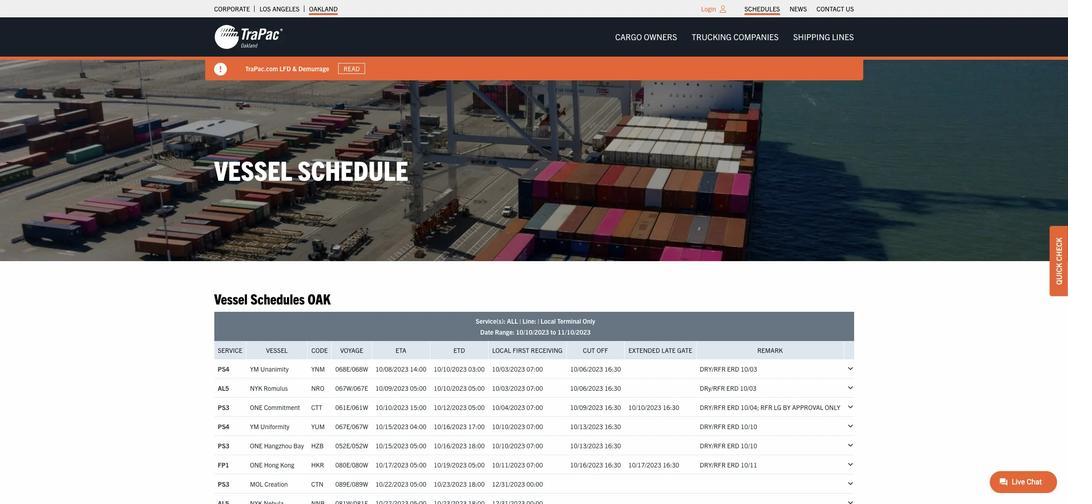 Task type: describe. For each thing, give the bounding box(es) containing it.
first
[[513, 347, 530, 355]]

0 horizontal spatial schedules
[[251, 290, 305, 308]]

10/13/2023 16:30 for 17:00
[[570, 423, 621, 431]]

dry/rfr
[[700, 384, 725, 393]]

cargo owners link
[[608, 28, 685, 46]]

10/11/2023 07:00
[[492, 461, 543, 469]]

extended
[[629, 347, 660, 355]]

hkr
[[311, 461, 324, 469]]

10/06/2023 16:30 for dry/rfr
[[570, 365, 621, 373]]

romulus
[[264, 384, 288, 393]]

contact us link
[[817, 2, 854, 15]]

ps3 for one hangzhou bay
[[218, 442, 229, 450]]

1 horizontal spatial schedules
[[745, 5, 780, 13]]

dry/rfr erd 10/04; rfr lg by approval only
[[700, 404, 841, 412]]

07:00 for 10/19/2023 05:00
[[527, 461, 543, 469]]

local inside service(s): all | line: | local terminal only date range: 10/10/2023 to 11/10/2023
[[541, 317, 556, 326]]

rfr
[[761, 404, 773, 412]]

shipping lines
[[794, 32, 854, 42]]

erd for 10/12/2023 05:00
[[727, 404, 739, 412]]

oakland link
[[309, 2, 338, 15]]

cargo owners
[[615, 32, 677, 42]]

2 | from the left
[[538, 317, 539, 326]]

10/10/2023 inside service(s): all | line: | local terminal only date range: 10/10/2023 to 11/10/2023
[[516, 328, 549, 337]]

quick check link
[[1050, 226, 1068, 297]]

range:
[[495, 328, 515, 337]]

dry/rfr for 10/16/2023 17:00
[[700, 423, 726, 431]]

los
[[260, 5, 271, 13]]

read
[[344, 64, 360, 73]]

10/03 for dry/rfr erd 10/03
[[740, 384, 757, 393]]

10/04/2023
[[492, 404, 525, 412]]

07:00 for 10/10/2023 03:00
[[527, 365, 543, 373]]

10/19/2023
[[434, 461, 467, 469]]

trucking
[[692, 32, 732, 42]]

10/03/2023 for 05:00
[[492, 384, 525, 393]]

shipping
[[794, 32, 830, 42]]

10/08/2023
[[376, 365, 409, 373]]

hong
[[264, 461, 279, 469]]

bay
[[294, 442, 304, 450]]

late
[[662, 347, 676, 355]]

05:00 for 10/15/2023 05:00
[[410, 442, 427, 450]]

10/17/2023 for 10/17/2023 05:00
[[376, 461, 409, 469]]

10/22/2023 05:00
[[376, 480, 427, 489]]

vessel for vessel schedules oak
[[214, 290, 248, 308]]

check
[[1055, 238, 1064, 262]]

10/10/2023 07:00 for 17:00
[[492, 423, 543, 431]]

10/23/2023
[[434, 480, 467, 489]]

10/10/2023 07:00 for 18:00
[[492, 442, 543, 450]]

16:30 for 10/19/2023 05:00
[[605, 461, 621, 469]]

10/10/2023 15:00
[[376, 404, 427, 412]]

ym for ym uniformity
[[250, 423, 259, 431]]

1 vertical spatial local
[[492, 347, 511, 355]]

10/06/2023 for 10/10/2023 05:00
[[570, 384, 603, 393]]

10/09/2023 16:30
[[570, 404, 621, 412]]

05:00 for 10/09/2023 05:00
[[410, 384, 427, 393]]

10/10 for 10/16/2023 18:00
[[741, 442, 757, 450]]

067w/067e
[[335, 384, 368, 393]]

quick check
[[1055, 238, 1064, 285]]

nro
[[311, 384, 324, 393]]

10/23/2023 18:00
[[434, 480, 485, 489]]

ps3 for one commitment
[[218, 404, 229, 412]]

ps4 for ym unanimity
[[218, 365, 229, 373]]

10/15/2023 for 10/15/2023 04:00
[[376, 423, 409, 431]]

16:30 for 10/10/2023 03:00
[[605, 365, 621, 373]]

080e/080w
[[335, 461, 368, 469]]

all
[[507, 317, 518, 326]]

shipping lines link
[[786, 28, 862, 46]]

service(s): all | line: | local terminal only date range: 10/10/2023 to 11/10/2023
[[476, 317, 595, 337]]

one for one hong kong
[[250, 461, 263, 469]]

cut off
[[583, 347, 608, 355]]

16:30 for 10/12/2023 05:00
[[605, 404, 621, 412]]

us
[[846, 5, 854, 13]]

16:30 for 10/16/2023 17:00
[[605, 423, 621, 431]]

voyage
[[340, 347, 363, 355]]

news
[[790, 5, 807, 13]]

10/11/2023
[[492, 461, 525, 469]]

oak
[[308, 290, 331, 308]]

trapac.com
[[245, 64, 278, 73]]

10/16/2023 18:00
[[434, 442, 485, 450]]

10/03/2023 07:00 for 10/10/2023 05:00
[[492, 384, 543, 393]]

07:00 for 10/16/2023 18:00
[[527, 442, 543, 450]]

ctn
[[311, 480, 324, 489]]

10/04;
[[741, 404, 759, 412]]

dry/rfr for 10/12/2023 05:00
[[700, 404, 726, 412]]

07:00 for 10/10/2023 05:00
[[527, 384, 543, 393]]

los angeles link
[[260, 2, 300, 15]]

vessel schedule
[[214, 153, 408, 186]]

ym for ym unanimity
[[250, 365, 259, 373]]

10/13/2023 for 10/16/2023 17:00
[[570, 423, 603, 431]]

1 | from the left
[[520, 317, 521, 326]]

trapac.com lfd & demurrage
[[245, 64, 329, 73]]

read link
[[338, 63, 365, 74]]

gate
[[677, 347, 692, 355]]

05:00 for 10/22/2023 05:00
[[410, 480, 427, 489]]

erd for 10/19/2023 05:00
[[727, 461, 739, 469]]

10/16/2023 for 10/16/2023 16:30
[[570, 461, 603, 469]]

10/15/2023 for 10/15/2023 05:00
[[376, 442, 409, 450]]

menu bar containing schedules
[[740, 2, 859, 15]]

18:00 for 10/23/2023 18:00
[[468, 480, 485, 489]]

17:00
[[468, 423, 485, 431]]

07:00 for 10/12/2023 05:00
[[527, 404, 543, 412]]

menu bar inside banner
[[608, 28, 862, 46]]

solid image
[[214, 63, 227, 76]]

erd for 10/16/2023 18:00
[[727, 442, 739, 450]]

10/10/2023 05:00
[[434, 384, 485, 393]]

10/03/2023 07:00 for 10/10/2023 03:00
[[492, 365, 543, 373]]

by
[[783, 404, 791, 412]]

10/16/2023 for 10/16/2023 18:00
[[434, 442, 467, 450]]

oakland
[[309, 5, 338, 13]]

10/12/2023
[[434, 404, 467, 412]]

052e/052w
[[335, 442, 368, 450]]

login
[[701, 5, 716, 13]]

05:00 for 10/17/2023 05:00
[[410, 461, 427, 469]]

ctt
[[311, 404, 322, 412]]

11/10/2023
[[558, 328, 591, 337]]

10/17/2023 05:00
[[376, 461, 427, 469]]

dry/rfr erd 10/11
[[700, 461, 757, 469]]

10/11
[[741, 461, 757, 469]]

cargo
[[615, 32, 642, 42]]

al5
[[218, 384, 229, 393]]

lines
[[832, 32, 854, 42]]



Task type: locate. For each thing, give the bounding box(es) containing it.
10/10/2023 07:00 down 10/04/2023 07:00
[[492, 423, 543, 431]]

10/03/2023 07:00 down first
[[492, 365, 543, 373]]

10/13/2023 16:30 for 18:00
[[570, 442, 621, 450]]

10/16/2023 for 10/16/2023 17:00
[[434, 423, 467, 431]]

07:00 down local first receiving
[[527, 365, 543, 373]]

2 ps3 from the top
[[218, 442, 229, 450]]

10/09/2023 for 10/09/2023 05:00
[[376, 384, 409, 393]]

corporate link
[[214, 2, 250, 15]]

10/06/2023 for 10/10/2023 03:00
[[570, 365, 603, 373]]

kong
[[280, 461, 295, 469]]

2 10/10 from the top
[[741, 442, 757, 450]]

2 ps4 from the top
[[218, 423, 229, 431]]

0 vertical spatial local
[[541, 317, 556, 326]]

2 vertical spatial ps3
[[218, 480, 229, 489]]

2 10/15/2023 from the top
[[376, 442, 409, 450]]

0 vertical spatial 10/03/2023
[[492, 365, 525, 373]]

ps3
[[218, 404, 229, 412], [218, 442, 229, 450], [218, 480, 229, 489]]

dry/rfr erd 10/10 for 10/16/2023 17:00
[[700, 423, 757, 431]]

05:00 down the 14:00
[[410, 384, 427, 393]]

only
[[583, 317, 595, 326]]

|
[[520, 317, 521, 326], [538, 317, 539, 326]]

2 dry/rfr erd 10/10 from the top
[[700, 442, 757, 450]]

07:00 up 10/04/2023 07:00
[[527, 384, 543, 393]]

corporate
[[214, 5, 250, 13]]

0 horizontal spatial local
[[492, 347, 511, 355]]

10/12/2023 05:00
[[434, 404, 485, 412]]

nyk romulus
[[250, 384, 288, 393]]

dry/rfr for 10/16/2023 18:00
[[700, 442, 726, 450]]

10/10/2023 07:00
[[492, 423, 543, 431], [492, 442, 543, 450]]

1 vertical spatial 18:00
[[468, 480, 485, 489]]

1 10/13/2023 from the top
[[570, 423, 603, 431]]

10/13/2023 down 10/09/2023 16:30
[[570, 423, 603, 431]]

schedules
[[745, 5, 780, 13], [251, 290, 305, 308]]

0 vertical spatial ps4
[[218, 365, 229, 373]]

1 10/03/2023 from the top
[[492, 365, 525, 373]]

menu bar up the shipping
[[740, 2, 859, 15]]

05:00 down 03:00
[[468, 384, 485, 393]]

18:00 down 17:00
[[468, 442, 485, 450]]

one down nyk
[[250, 404, 263, 412]]

companies
[[734, 32, 779, 42]]

erd for 10/10/2023 05:00
[[727, 384, 739, 393]]

10/10 up the 10/11
[[741, 442, 757, 450]]

vessel schedules oak
[[214, 290, 331, 308]]

18:00 down 10/19/2023 05:00
[[468, 480, 485, 489]]

dry/rfr erd 10/10 down 10/04;
[[700, 423, 757, 431]]

1 dry/rfr erd 10/10 from the top
[[700, 423, 757, 431]]

10/13/2023 up 10/16/2023 16:30
[[570, 442, 603, 450]]

10/10
[[741, 423, 757, 431], [741, 442, 757, 450]]

&
[[293, 64, 297, 73]]

service
[[218, 347, 242, 355]]

0 horizontal spatial 10/09/2023
[[376, 384, 409, 393]]

10/03 up 10/04;
[[740, 384, 757, 393]]

uniformity
[[261, 423, 289, 431]]

05:00 for 10/19/2023 05:00
[[468, 461, 485, 469]]

erd for 10/10/2023 03:00
[[727, 365, 739, 373]]

0 vertical spatial 10/10
[[741, 423, 757, 431]]

ym unanimity
[[250, 365, 289, 373]]

| right all
[[520, 317, 521, 326]]

1 10/06/2023 16:30 from the top
[[570, 365, 621, 373]]

local first receiving
[[492, 347, 563, 355]]

1 vertical spatial ym
[[250, 423, 259, 431]]

ps4 for ym uniformity
[[218, 423, 229, 431]]

5 07:00 from the top
[[527, 442, 543, 450]]

local up to
[[541, 317, 556, 326]]

1 horizontal spatial |
[[538, 317, 539, 326]]

0 vertical spatial one
[[250, 404, 263, 412]]

1 one from the top
[[250, 404, 263, 412]]

off
[[597, 347, 608, 355]]

1 vertical spatial ps3
[[218, 442, 229, 450]]

10/16/2023 16:30
[[570, 461, 621, 469]]

1 10/13/2023 16:30 from the top
[[570, 423, 621, 431]]

owners
[[644, 32, 677, 42]]

2 10/03/2023 07:00 from the top
[[492, 384, 543, 393]]

1 vertical spatial ps4
[[218, 423, 229, 431]]

dry/rfr erd 10/03
[[700, 384, 757, 393]]

00:00
[[527, 480, 543, 489]]

| right line:
[[538, 317, 539, 326]]

2 10/17/2023 from the left
[[629, 461, 662, 469]]

0 vertical spatial vessel
[[214, 153, 292, 186]]

2 10/10/2023 07:00 from the top
[[492, 442, 543, 450]]

schedule
[[298, 153, 408, 186]]

1 vertical spatial 10/03/2023
[[492, 384, 525, 393]]

trucking companies
[[692, 32, 779, 42]]

10/10/2023 07:00 up 10/11/2023 07:00
[[492, 442, 543, 450]]

10/03/2023 for 03:00
[[492, 365, 525, 373]]

1 10/03/2023 07:00 from the top
[[492, 365, 543, 373]]

10/06/2023 down cut
[[570, 365, 603, 373]]

0 vertical spatial 10/03/2023 07:00
[[492, 365, 543, 373]]

10/10 down 10/04;
[[741, 423, 757, 431]]

one for one commitment
[[250, 404, 263, 412]]

10/13/2023
[[570, 423, 603, 431], [570, 442, 603, 450]]

contact
[[817, 5, 845, 13]]

one for one hangzhou bay
[[250, 442, 263, 450]]

code
[[312, 347, 328, 355]]

2 10/13/2023 16:30 from the top
[[570, 442, 621, 450]]

los angeles
[[260, 5, 300, 13]]

10/10 for 10/16/2023 17:00
[[741, 423, 757, 431]]

16:30 for 10/16/2023 18:00
[[605, 442, 621, 450]]

0 vertical spatial 10/09/2023
[[376, 384, 409, 393]]

1 ps3 from the top
[[218, 404, 229, 412]]

03:00
[[468, 365, 485, 373]]

one left hong
[[250, 461, 263, 469]]

local down range:
[[492, 347, 511, 355]]

1 18:00 from the top
[[468, 442, 485, 450]]

10/09/2023 for 10/09/2023 16:30
[[570, 404, 603, 412]]

schedules up companies
[[745, 5, 780, 13]]

2 10/03/2023 from the top
[[492, 384, 525, 393]]

10/13/2023 16:30 up 10/16/2023 16:30
[[570, 442, 621, 450]]

0 vertical spatial 10/13/2023 16:30
[[570, 423, 621, 431]]

16:30
[[605, 365, 621, 373], [605, 384, 621, 393], [605, 404, 621, 412], [663, 404, 680, 412], [605, 423, 621, 431], [605, 442, 621, 450], [605, 461, 621, 469], [663, 461, 680, 469]]

ps3 down al5
[[218, 404, 229, 412]]

0 vertical spatial 10/13/2023
[[570, 423, 603, 431]]

05:00 down 04:00
[[410, 442, 427, 450]]

12/31/2023 00:00
[[492, 480, 543, 489]]

2 ym from the top
[[250, 423, 259, 431]]

ps4 up fp1
[[218, 423, 229, 431]]

0 vertical spatial 10/16/2023
[[434, 423, 467, 431]]

07:00 up 10/11/2023 07:00
[[527, 442, 543, 450]]

1 vertical spatial 10/10/2023 07:00
[[492, 442, 543, 450]]

6 07:00 from the top
[[527, 461, 543, 469]]

1 horizontal spatial 10/09/2023
[[570, 404, 603, 412]]

1 vertical spatial menu bar
[[608, 28, 862, 46]]

10/22/2023
[[376, 480, 409, 489]]

1 vertical spatial 10/03/2023 07:00
[[492, 384, 543, 393]]

1 vertical spatial 10/13/2023
[[570, 442, 603, 450]]

ps3 down fp1
[[218, 480, 229, 489]]

ym uniformity
[[250, 423, 289, 431]]

1 ps4 from the top
[[218, 365, 229, 373]]

10/15/2023 down 10/10/2023 15:00
[[376, 423, 409, 431]]

1 vertical spatial 10/03
[[740, 384, 757, 393]]

3 07:00 from the top
[[527, 404, 543, 412]]

commitment
[[264, 404, 300, 412]]

10/06/2023
[[570, 365, 603, 373], [570, 384, 603, 393]]

10/10/2023 16:30
[[629, 404, 680, 412]]

1 ym from the top
[[250, 365, 259, 373]]

0 vertical spatial 10/03
[[741, 365, 757, 373]]

2 vertical spatial one
[[250, 461, 263, 469]]

1 10/06/2023 from the top
[[570, 365, 603, 373]]

banner
[[0, 17, 1068, 80]]

0 vertical spatial 10/10/2023 07:00
[[492, 423, 543, 431]]

18:00 for 10/16/2023 18:00
[[468, 442, 485, 450]]

1 horizontal spatial 10/17/2023
[[629, 461, 662, 469]]

05:00 down 10/15/2023 05:00
[[410, 461, 427, 469]]

oakland image
[[214, 24, 283, 50]]

light image
[[720, 5, 726, 13]]

3 dry/rfr from the top
[[700, 423, 726, 431]]

16:30 for 10/10/2023 05:00
[[605, 384, 621, 393]]

05:00 up 17:00
[[468, 404, 485, 412]]

0 vertical spatial ps3
[[218, 404, 229, 412]]

0 vertical spatial menu bar
[[740, 2, 859, 15]]

hangzhou
[[264, 442, 292, 450]]

mol
[[250, 480, 263, 489]]

1 vertical spatial vessel
[[214, 290, 248, 308]]

mol creation
[[250, 480, 288, 489]]

1 vertical spatial one
[[250, 442, 263, 450]]

2 one from the top
[[250, 442, 263, 450]]

menu bar
[[740, 2, 859, 15], [608, 28, 862, 46]]

dry/rfr erd 10/10 for 10/16/2023 18:00
[[700, 442, 757, 450]]

eta
[[396, 347, 406, 355]]

4 07:00 from the top
[[527, 423, 543, 431]]

10/13/2023 16:30
[[570, 423, 621, 431], [570, 442, 621, 450]]

5 dry/rfr from the top
[[700, 461, 726, 469]]

1 07:00 from the top
[[527, 365, 543, 373]]

05:00 for 10/10/2023 05:00
[[468, 384, 485, 393]]

1 vertical spatial 10/09/2023
[[570, 404, 603, 412]]

05:00 up 10/23/2023 18:00
[[468, 461, 485, 469]]

1 vertical spatial 10/15/2023
[[376, 442, 409, 450]]

10/06/2023 16:30 for dry/rfr
[[570, 384, 621, 393]]

1 vertical spatial 10/10
[[741, 442, 757, 450]]

10/06/2023 16:30 down cut off
[[570, 365, 621, 373]]

07:00 for 10/16/2023 17:00
[[527, 423, 543, 431]]

10/03/2023 07:00 up 10/04/2023 07:00
[[492, 384, 543, 393]]

10/15/2023 up 10/17/2023 05:00
[[376, 442, 409, 450]]

menu bar containing cargo owners
[[608, 28, 862, 46]]

ym up nyk
[[250, 365, 259, 373]]

1 10/15/2023 from the top
[[376, 423, 409, 431]]

10/16/2023 17:00
[[434, 423, 485, 431]]

0 horizontal spatial |
[[520, 317, 521, 326]]

1 10/10/2023 07:00 from the top
[[492, 423, 543, 431]]

lfd
[[280, 64, 291, 73]]

0 vertical spatial 10/06/2023
[[570, 365, 603, 373]]

0 horizontal spatial 10/17/2023
[[376, 461, 409, 469]]

vessel for vessel schedule
[[214, 153, 292, 186]]

2 vertical spatial 10/16/2023
[[570, 461, 603, 469]]

nyk
[[250, 384, 262, 393]]

07:00 up 00:00
[[527, 461, 543, 469]]

dry/rfr for 10/19/2023 05:00
[[700, 461, 726, 469]]

erd
[[727, 365, 739, 373], [727, 384, 739, 393], [727, 404, 739, 412], [727, 423, 739, 431], [727, 442, 739, 450], [727, 461, 739, 469]]

etd
[[454, 347, 465, 355]]

1 vertical spatial 10/06/2023 16:30
[[570, 384, 621, 393]]

yum
[[311, 423, 325, 431]]

0 vertical spatial ym
[[250, 365, 259, 373]]

schedules left "oak"
[[251, 290, 305, 308]]

1 vertical spatial schedules
[[251, 290, 305, 308]]

1 10/10 from the top
[[741, 423, 757, 431]]

10/16/2023
[[434, 423, 467, 431], [434, 442, 467, 450], [570, 461, 603, 469]]

3 one from the top
[[250, 461, 263, 469]]

0 vertical spatial schedules
[[745, 5, 780, 13]]

0 vertical spatial dry/rfr erd 10/10
[[700, 423, 757, 431]]

2 10/06/2023 from the top
[[570, 384, 603, 393]]

1 vertical spatial dry/rfr erd 10/10
[[700, 442, 757, 450]]

10/10/2023
[[516, 328, 549, 337], [434, 365, 467, 373], [434, 384, 467, 393], [376, 404, 409, 412], [629, 404, 662, 412], [492, 423, 525, 431], [492, 442, 525, 450]]

10/13/2023 16:30 down 10/09/2023 16:30
[[570, 423, 621, 431]]

erd for 10/16/2023 17:00
[[727, 423, 739, 431]]

dry/rfr erd 10/10 up dry/rfr erd 10/11
[[700, 442, 757, 450]]

07:00 right 10/04/2023
[[527, 404, 543, 412]]

10/03 up 'dry/rfr erd 10/03'
[[741, 365, 757, 373]]

ym left uniformity
[[250, 423, 259, 431]]

4 dry/rfr from the top
[[700, 442, 726, 450]]

1 horizontal spatial local
[[541, 317, 556, 326]]

10/06/2023 up 10/09/2023 16:30
[[570, 384, 603, 393]]

demurrage
[[298, 64, 329, 73]]

10/03/2023 down first
[[492, 365, 525, 373]]

10/03 for dry/rfr erd 10/03
[[741, 365, 757, 373]]

dry/rfr for 10/10/2023 03:00
[[700, 365, 726, 373]]

10/09/2023 05:00
[[376, 384, 427, 393]]

ym
[[250, 365, 259, 373], [250, 423, 259, 431]]

menu bar down light icon
[[608, 28, 862, 46]]

one commitment
[[250, 404, 300, 412]]

dry/rfr
[[700, 365, 726, 373], [700, 404, 726, 412], [700, 423, 726, 431], [700, 442, 726, 450], [700, 461, 726, 469]]

schedules link
[[745, 2, 780, 15]]

ps3 for mol creation
[[218, 480, 229, 489]]

1 vertical spatial 10/06/2023
[[570, 384, 603, 393]]

15:00
[[410, 404, 427, 412]]

quick
[[1055, 263, 1064, 285]]

cut
[[583, 347, 595, 355]]

10/13/2023 for 10/16/2023 18:00
[[570, 442, 603, 450]]

ps3 up fp1
[[218, 442, 229, 450]]

10/06/2023 16:30 up 10/09/2023 16:30
[[570, 384, 621, 393]]

line:
[[523, 317, 536, 326]]

0 vertical spatial 10/06/2023 16:30
[[570, 365, 621, 373]]

terminal
[[557, 317, 581, 326]]

10/19/2023 05:00
[[434, 461, 485, 469]]

2 dry/rfr from the top
[[700, 404, 726, 412]]

ynm
[[311, 365, 325, 373]]

service(s):
[[476, 317, 506, 326]]

dry/rfr erd 10/03
[[700, 365, 757, 373]]

10/06/2023 16:30
[[570, 365, 621, 373], [570, 384, 621, 393]]

one left hangzhou
[[250, 442, 263, 450]]

10/03
[[741, 365, 757, 373], [740, 384, 757, 393]]

receiving
[[531, 347, 563, 355]]

dry/rfr erd 10/10
[[700, 423, 757, 431], [700, 442, 757, 450]]

ps4 up al5
[[218, 365, 229, 373]]

10/08/2023 14:00
[[376, 365, 427, 373]]

2 18:00 from the top
[[468, 480, 485, 489]]

to
[[551, 328, 556, 337]]

1 vertical spatial 10/13/2023 16:30
[[570, 442, 621, 450]]

1 dry/rfr from the top
[[700, 365, 726, 373]]

2 10/06/2023 16:30 from the top
[[570, 384, 621, 393]]

approval
[[792, 404, 824, 412]]

extended late gate
[[629, 347, 692, 355]]

creation
[[265, 480, 288, 489]]

trucking companies link
[[685, 28, 786, 46]]

10/17/2023 for 10/17/2023 16:30
[[629, 461, 662, 469]]

05:00 down 10/17/2023 05:00
[[410, 480, 427, 489]]

fp1
[[218, 461, 229, 469]]

05:00 for 10/12/2023 05:00
[[468, 404, 485, 412]]

1 vertical spatial 10/16/2023
[[434, 442, 467, 450]]

2 vertical spatial vessel
[[266, 347, 288, 355]]

0 vertical spatial 18:00
[[468, 442, 485, 450]]

10/03/2023 up 10/04/2023
[[492, 384, 525, 393]]

3 ps3 from the top
[[218, 480, 229, 489]]

07:00 down 10/04/2023 07:00
[[527, 423, 543, 431]]

1 10/17/2023 from the left
[[376, 461, 409, 469]]

2 10/13/2023 from the top
[[570, 442, 603, 450]]

0 vertical spatial 10/15/2023
[[376, 423, 409, 431]]

2 07:00 from the top
[[527, 384, 543, 393]]

12/31/2023
[[492, 480, 525, 489]]

banner containing cargo owners
[[0, 17, 1068, 80]]

ps4
[[218, 365, 229, 373], [218, 423, 229, 431]]

date
[[480, 328, 494, 337]]



Task type: vqa. For each thing, say whether or not it's contained in the screenshot.
top 10/10
yes



